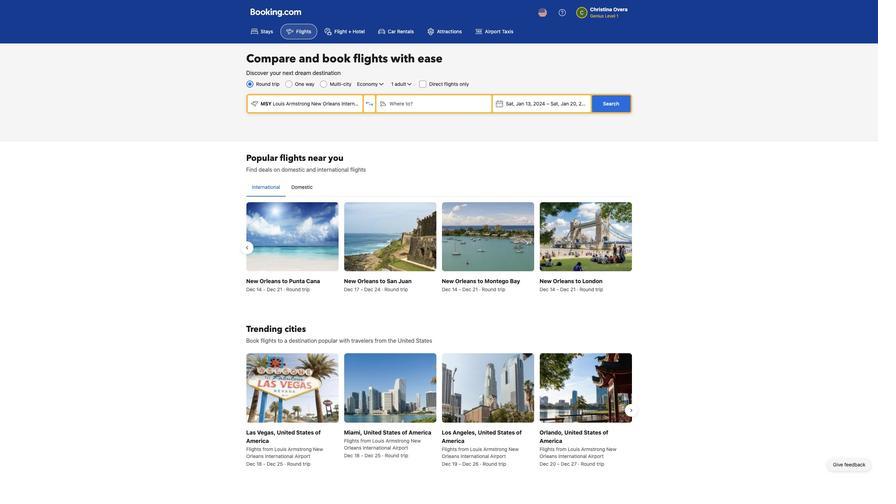 Task type: describe. For each thing, give the bounding box(es) containing it.
new orleans to london image
[[540, 202, 632, 272]]

round inside orlando, united states of america flights from louis armstrong new orleans international airport dec 20 - dec 27 · round trip
[[581, 461, 596, 467]]

orleans inside miami, united states of america flights from louis armstrong new orleans international airport dec 18 - dec 25 · round trip
[[344, 445, 362, 451]]

louis inside 'las vegas, united states of america flights from louis armstrong new orleans international airport dec 18 - dec 25 · round trip'
[[275, 446, 287, 452]]

car rentals
[[388, 28, 414, 34]]

14 inside new orleans to london dec 14 - dec 21 · round trip
[[550, 287, 556, 293]]

domestic
[[282, 167, 305, 173]]

search button
[[592, 95, 631, 112]]

new orleans to montego bay dec 14 - dec 21 · round trip
[[442, 278, 521, 293]]

· inside 'las vegas, united states of america flights from louis armstrong new orleans international airport dec 18 - dec 25 · round trip'
[[285, 461, 286, 467]]

round inside 'las vegas, united states of america flights from louis armstrong new orleans international airport dec 18 - dec 25 · round trip'
[[287, 461, 302, 467]]

2 sat, from the left
[[551, 101, 560, 107]]

miami, united states of america image
[[344, 354, 437, 423]]

a
[[285, 338, 288, 344]]

international inside miami, united states of america flights from louis armstrong new orleans international airport dec 18 - dec 25 · round trip
[[363, 445, 391, 451]]

san
[[387, 278, 397, 285]]

· inside orlando, united states of america flights from louis armstrong new orleans international airport dec 20 - dec 27 · round trip
[[579, 461, 580, 467]]

25 inside miami, united states of america flights from louis armstrong new orleans international airport dec 18 - dec 25 · round trip
[[375, 453, 381, 459]]

louis inside los angeles, united states of america flights from louis armstrong new orleans international airport dec 19 - dec 26 · round trip
[[471, 446, 483, 452]]

punta
[[289, 278, 305, 285]]

flights inside 'compare and book flights with ease discover your next dream destination'
[[354, 51, 388, 67]]

14 for new orleans to punta cana
[[257, 287, 262, 293]]

region containing las vegas, united states of america
[[241, 351, 638, 471]]

book
[[246, 338, 259, 344]]

international button
[[246, 178, 286, 196]]

20
[[550, 461, 556, 467]]

with inside 'compare and book flights with ease discover your next dream destination'
[[391, 51, 415, 67]]

18 inside miami, united states of america flights from louis armstrong new orleans international airport dec 18 - dec 25 · round trip
[[355, 453, 360, 459]]

flight
[[335, 28, 347, 34]]

new inside new orleans to london dec 14 - dec 21 · round trip
[[540, 278, 552, 285]]

flight + hotel
[[335, 28, 365, 34]]

the
[[388, 338, 397, 344]]

new orleans to punta cana image
[[246, 202, 339, 272]]

trip inside miami, united states of america flights from louis armstrong new orleans international airport dec 18 - dec 25 · round trip
[[401, 453, 409, 459]]

cana
[[306, 278, 320, 285]]

overa
[[614, 6, 628, 12]]

17
[[355, 287, 360, 293]]

search
[[604, 101, 620, 107]]

of inside 'las vegas, united states of america flights from louis armstrong new orleans international airport dec 18 - dec 25 · round trip'
[[316, 430, 321, 436]]

flights inside miami, united states of america flights from louis armstrong new orleans international airport dec 18 - dec 25 · round trip
[[344, 438, 359, 444]]

give feedback button
[[828, 459, 872, 472]]

where to?
[[390, 101, 413, 107]]

round inside miami, united states of america flights from louis armstrong new orleans international airport dec 18 - dec 25 · round trip
[[385, 453, 400, 459]]

1 2024 from the left
[[534, 101, 546, 107]]

1 adult
[[392, 81, 406, 87]]

los
[[442, 430, 452, 436]]

airport taxis
[[485, 28, 514, 34]]

deals
[[259, 167, 272, 173]]

trip inside los angeles, united states of america flights from louis armstrong new orleans international airport dec 19 - dec 26 · round trip
[[499, 461, 507, 467]]

armstrong inside 'las vegas, united states of america flights from louis armstrong new orleans international airport dec 18 - dec 25 · round trip'
[[288, 446, 312, 452]]

trip inside new orleans to punta cana dec 14 - dec 21 · round trip
[[302, 287, 310, 293]]

direct
[[430, 81, 443, 87]]

new orleans to san juan image
[[344, 202, 437, 272]]

flight + hotel link
[[319, 24, 371, 39]]

1 inside popup button
[[392, 81, 394, 87]]

domestic
[[292, 184, 313, 190]]

trending
[[246, 324, 283, 336]]

trip inside orlando, united states of america flights from louis armstrong new orleans international airport dec 20 - dec 27 · round trip
[[597, 461, 605, 467]]

flights inside los angeles, united states of america flights from louis armstrong new orleans international airport dec 19 - dec 26 · round trip
[[442, 446, 457, 452]]

orlando,
[[540, 430, 564, 436]]

states inside los angeles, united states of america flights from louis armstrong new orleans international airport dec 19 - dec 26 · round trip
[[498, 430, 515, 436]]

· inside new orleans to london dec 14 - dec 21 · round trip
[[577, 287, 579, 293]]

multi-
[[330, 81, 344, 87]]

· inside miami, united states of america flights from louis armstrong new orleans international airport dec 18 - dec 25 · round trip
[[382, 453, 384, 459]]

international inside 'las vegas, united states of america flights from louis armstrong new orleans international airport dec 18 - dec 25 · round trip'
[[265, 453, 294, 459]]

los angeles, united states of america image
[[442, 354, 535, 423]]

christina
[[591, 6, 613, 12]]

19
[[453, 461, 458, 467]]

attractions link
[[422, 24, 468, 39]]

trip inside 'las vegas, united states of america flights from louis armstrong new orleans international airport dec 18 - dec 25 · round trip'
[[303, 461, 311, 467]]

level
[[606, 13, 616, 19]]

flights left only
[[445, 81, 459, 87]]

bay
[[510, 278, 521, 285]]

new orleans to london dec 14 - dec 21 · round trip
[[540, 278, 604, 293]]

· inside new orleans to san juan dec 17 - dec 24 · round trip
[[382, 287, 384, 293]]

united inside orlando, united states of america flights from louis armstrong new orleans international airport dec 20 - dec 27 · round trip
[[565, 430, 583, 436]]

next
[[283, 70, 294, 76]]

america inside miami, united states of america flights from louis armstrong new orleans international airport dec 18 - dec 25 · round trip
[[409, 430, 432, 436]]

compare and book flights with ease discover your next dream destination
[[246, 51, 443, 76]]

where
[[390, 101, 405, 107]]

united inside los angeles, united states of america flights from louis armstrong new orleans international airport dec 19 - dec 26 · round trip
[[478, 430, 496, 436]]

las
[[246, 430, 256, 436]]

airport taxis link
[[470, 24, 520, 39]]

· inside los angeles, united states of america flights from louis armstrong new orleans international airport dec 19 - dec 26 · round trip
[[480, 461, 482, 467]]

21 for montego
[[473, 287, 478, 293]]

states inside miami, united states of america flights from louis armstrong new orleans international airport dec 18 - dec 25 · round trip
[[383, 430, 401, 436]]

genius
[[591, 13, 604, 19]]

20,
[[571, 101, 578, 107]]

multi-city
[[330, 81, 352, 87]]

26
[[473, 461, 479, 467]]

ease
[[418, 51, 443, 67]]

tab list containing international
[[246, 178, 632, 197]]

to inside trending cities book flights to a destination popular with travelers from the united states
[[278, 338, 283, 344]]

sat, jan 13, 2024 – sat, jan 20, 2024
[[506, 101, 591, 107]]

- inside new orleans to san juan dec 17 - dec 24 · round trip
[[361, 287, 363, 293]]

flights inside 'link'
[[296, 28, 312, 34]]

way
[[306, 81, 315, 87]]

near
[[308, 153, 327, 164]]

to for london
[[576, 278, 582, 285]]

on
[[274, 167, 280, 173]]

airport inside miami, united states of america flights from louis armstrong new orleans international airport dec 18 - dec 25 · round trip
[[393, 445, 408, 451]]

to?
[[406, 101, 413, 107]]

stays
[[261, 28, 273, 34]]

round inside new orleans to london dec 14 - dec 21 · round trip
[[580, 287, 595, 293]]

america inside los angeles, united states of america flights from louis armstrong new orleans international airport dec 19 - dec 26 · round trip
[[442, 438, 465, 444]]

vegas,
[[257, 430, 276, 436]]

popular
[[246, 153, 278, 164]]

- inside new orleans to london dec 14 - dec 21 · round trip
[[557, 287, 559, 293]]

car rentals link
[[372, 24, 420, 39]]

msy louis armstrong new orleans international airport
[[261, 101, 387, 107]]

- inside orlando, united states of america flights from louis armstrong new orleans international airport dec 20 - dec 27 · round trip
[[558, 461, 560, 467]]

of inside los angeles, united states of america flights from louis armstrong new orleans international airport dec 19 - dec 26 · round trip
[[517, 430, 522, 436]]

hotel
[[353, 28, 365, 34]]

montego
[[485, 278, 509, 285]]

las vegas, united states of america flights from louis armstrong new orleans international airport dec 18 - dec 25 · round trip
[[246, 430, 323, 467]]

where to? button
[[377, 95, 492, 112]]

region containing new orleans to punta cana
[[241, 200, 638, 296]]

trip inside new orleans to san juan dec 17 - dec 24 · round trip
[[401, 287, 408, 293]]

louis inside orlando, united states of america flights from louis armstrong new orleans international airport dec 20 - dec 27 · round trip
[[568, 446, 580, 452]]

1 sat, from the left
[[506, 101, 515, 107]]

1 inside the christina overa genius level 1
[[617, 13, 619, 19]]

international inside orlando, united states of america flights from louis armstrong new orleans international airport dec 20 - dec 27 · round trip
[[559, 453, 587, 459]]

united inside miami, united states of america flights from louis armstrong new orleans international airport dec 18 - dec 25 · round trip
[[364, 430, 382, 436]]

city
[[344, 81, 352, 87]]

27
[[572, 461, 577, 467]]

of inside miami, united states of america flights from louis armstrong new orleans international airport dec 18 - dec 25 · round trip
[[402, 430, 408, 436]]

to for punta
[[282, 278, 288, 285]]

1 jan from the left
[[517, 101, 525, 107]]

taxis
[[502, 28, 514, 34]]

cities
[[285, 324, 306, 336]]

· inside new orleans to punta cana dec 14 - dec 21 · round trip
[[284, 287, 285, 293]]

adult
[[395, 81, 406, 87]]

book
[[323, 51, 351, 67]]



Task type: vqa. For each thing, say whether or not it's contained in the screenshot.
What within 'dropdown button'
no



Task type: locate. For each thing, give the bounding box(es) containing it.
from down orlando,
[[557, 446, 567, 452]]

14
[[257, 287, 262, 293], [453, 287, 458, 293], [550, 287, 556, 293]]

0 horizontal spatial jan
[[517, 101, 525, 107]]

0 vertical spatial 1
[[617, 13, 619, 19]]

1
[[617, 13, 619, 19], [392, 81, 394, 87]]

1 vertical spatial 1
[[392, 81, 394, 87]]

1 vertical spatial 18
[[257, 461, 262, 467]]

travelers
[[352, 338, 374, 344]]

from
[[375, 338, 387, 344], [361, 438, 371, 444], [263, 446, 273, 452], [459, 446, 469, 452], [557, 446, 567, 452]]

to left san
[[380, 278, 386, 285]]

18 down the miami,
[[355, 453, 360, 459]]

new orleans to san juan dec 17 - dec 24 · round trip
[[344, 278, 412, 293]]

international
[[342, 101, 370, 107], [252, 184, 280, 190], [363, 445, 391, 451], [265, 453, 294, 459], [461, 453, 489, 459], [559, 453, 587, 459]]

united right angeles,
[[478, 430, 496, 436]]

to inside new orleans to san juan dec 17 - dec 24 · round trip
[[380, 278, 386, 285]]

destination inside 'compare and book flights with ease discover your next dream destination'
[[313, 70, 341, 76]]

1 horizontal spatial 18
[[355, 453, 360, 459]]

flights up domestic at the left
[[280, 153, 306, 164]]

21
[[277, 287, 282, 293], [473, 287, 478, 293], [571, 287, 576, 293]]

18
[[355, 453, 360, 459], [257, 461, 262, 467]]

round inside new orleans to punta cana dec 14 - dec 21 · round trip
[[287, 287, 301, 293]]

sat, left 13,
[[506, 101, 515, 107]]

direct flights only
[[430, 81, 469, 87]]

louis
[[273, 101, 285, 107], [373, 438, 385, 444], [275, 446, 287, 452], [471, 446, 483, 452], [568, 446, 580, 452]]

of inside orlando, united states of america flights from louis armstrong new orleans international airport dec 20 - dec 27 · round trip
[[603, 430, 609, 436]]

new inside los angeles, united states of america flights from louis armstrong new orleans international airport dec 19 - dec 26 · round trip
[[509, 446, 519, 452]]

from inside trending cities book flights to a destination popular with travelers from the united states
[[375, 338, 387, 344]]

to left montego
[[478, 278, 484, 285]]

new inside miami, united states of america flights from louis armstrong new orleans international airport dec 18 - dec 25 · round trip
[[411, 438, 421, 444]]

18 inside 'las vegas, united states of america flights from louis armstrong new orleans international airport dec 18 - dec 25 · round trip'
[[257, 461, 262, 467]]

0 horizontal spatial 14
[[257, 287, 262, 293]]

give feedback
[[834, 462, 866, 468]]

economy
[[357, 81, 378, 87]]

- inside new orleans to montego bay dec 14 - dec 21 · round trip
[[459, 287, 461, 293]]

1 horizontal spatial 2024
[[579, 101, 591, 107]]

angeles,
[[453, 430, 477, 436]]

armstrong
[[286, 101, 310, 107], [386, 438, 410, 444], [288, 446, 312, 452], [484, 446, 508, 452], [582, 446, 606, 452]]

one way
[[295, 81, 315, 87]]

14 inside new orleans to montego bay dec 14 - dec 21 · round trip
[[453, 287, 458, 293]]

· inside new orleans to montego bay dec 14 - dec 21 · round trip
[[480, 287, 481, 293]]

25 inside 'las vegas, united states of america flights from louis armstrong new orleans international airport dec 18 - dec 25 · round trip'
[[277, 461, 283, 467]]

give
[[834, 462, 844, 468]]

to left "london" in the right bottom of the page
[[576, 278, 582, 285]]

america left los
[[409, 430, 432, 436]]

orleans inside los angeles, united states of america flights from louis armstrong new orleans international airport dec 19 - dec 26 · round trip
[[442, 453, 460, 459]]

new orleans to punta cana dec 14 - dec 21 · round trip
[[246, 278, 320, 293]]

0 vertical spatial 25
[[375, 453, 381, 459]]

jan left 13,
[[517, 101, 525, 107]]

to for montego
[[478, 278, 484, 285]]

new inside new orleans to montego bay dec 14 - dec 21 · round trip
[[442, 278, 454, 285]]

to
[[282, 278, 288, 285], [380, 278, 386, 285], [478, 278, 484, 285], [576, 278, 582, 285], [278, 338, 283, 344]]

2 horizontal spatial 21
[[571, 287, 576, 293]]

international inside button
[[252, 184, 280, 190]]

and down near at left top
[[307, 167, 316, 173]]

sat, right –
[[551, 101, 560, 107]]

popular flights near you find deals on domestic and international flights
[[246, 153, 366, 173]]

international inside los angeles, united states of america flights from louis armstrong new orleans international airport dec 19 - dec 26 · round trip
[[461, 453, 489, 459]]

1 adult button
[[391, 80, 414, 88]]

flights inside orlando, united states of america flights from louis armstrong new orleans international airport dec 20 - dec 27 · round trip
[[540, 446, 555, 452]]

2 of from the left
[[402, 430, 408, 436]]

orleans inside new orleans to london dec 14 - dec 21 · round trip
[[554, 278, 575, 285]]

to for san
[[380, 278, 386, 285]]

airport inside orlando, united states of america flights from louis armstrong new orleans international airport dec 20 - dec 27 · round trip
[[589, 453, 604, 459]]

dec
[[246, 287, 255, 293], [267, 287, 276, 293], [344, 287, 353, 293], [365, 287, 374, 293], [442, 287, 451, 293], [463, 287, 472, 293], [540, 287, 549, 293], [561, 287, 570, 293], [344, 453, 353, 459], [365, 453, 374, 459], [246, 461, 255, 467], [267, 461, 276, 467], [442, 461, 451, 467], [463, 461, 472, 467], [540, 461, 549, 467], [561, 461, 570, 467]]

trip
[[272, 81, 280, 87], [302, 287, 310, 293], [401, 287, 408, 293], [498, 287, 506, 293], [596, 287, 604, 293], [401, 453, 409, 459], [303, 461, 311, 467], [499, 461, 507, 467], [597, 461, 605, 467]]

round inside new orleans to montego bay dec 14 - dec 21 · round trip
[[482, 287, 497, 293]]

from inside 'las vegas, united states of america flights from louis armstrong new orleans international airport dec 18 - dec 25 · round trip'
[[263, 446, 273, 452]]

21 inside new orleans to montego bay dec 14 - dec 21 · round trip
[[473, 287, 478, 293]]

stays link
[[245, 24, 279, 39]]

from down angeles,
[[459, 446, 469, 452]]

orleans left montego
[[456, 278, 477, 285]]

airport inside 'las vegas, united states of america flights from louis armstrong new orleans international airport dec 18 - dec 25 · round trip'
[[295, 453, 311, 459]]

united inside trending cities book flights to a destination popular with travelers from the united states
[[398, 338, 415, 344]]

14 for new orleans to montego bay
[[453, 287, 458, 293]]

united right orlando,
[[565, 430, 583, 436]]

1 21 from the left
[[277, 287, 282, 293]]

states
[[416, 338, 433, 344], [297, 430, 314, 436], [383, 430, 401, 436], [498, 430, 515, 436], [584, 430, 602, 436]]

louis inside miami, united states of america flights from louis armstrong new orleans international airport dec 18 - dec 25 · round trip
[[373, 438, 385, 444]]

0 horizontal spatial 18
[[257, 461, 262, 467]]

to left the punta at the bottom
[[282, 278, 288, 285]]

with inside trending cities book flights to a destination popular with travelers from the united states
[[340, 338, 350, 344]]

compare
[[246, 51, 296, 67]]

united right the miami,
[[364, 430, 382, 436]]

2 jan from the left
[[561, 101, 569, 107]]

1 horizontal spatial 14
[[453, 287, 458, 293]]

21 inside new orleans to punta cana dec 14 - dec 21 · round trip
[[277, 287, 282, 293]]

international
[[318, 167, 349, 173]]

america down orlando,
[[540, 438, 563, 444]]

0 horizontal spatial 25
[[277, 461, 283, 467]]

with right popular
[[340, 338, 350, 344]]

- inside miami, united states of america flights from louis armstrong new orleans international airport dec 18 - dec 25 · round trip
[[361, 453, 364, 459]]

1 vertical spatial with
[[340, 338, 350, 344]]

1 of from the left
[[316, 430, 321, 436]]

orlando, united states of america image
[[540, 354, 632, 423]]

tab list
[[246, 178, 632, 197]]

feedback
[[845, 462, 866, 468]]

1 vertical spatial and
[[307, 167, 316, 173]]

states inside orlando, united states of america flights from louis armstrong new orleans international airport dec 20 - dec 27 · round trip
[[584, 430, 602, 436]]

from down the miami,
[[361, 438, 371, 444]]

1 vertical spatial 25
[[277, 461, 283, 467]]

america inside 'las vegas, united states of america flights from louis armstrong new orleans international airport dec 18 - dec 25 · round trip'
[[246, 438, 269, 444]]

round inside los angeles, united states of america flights from louis armstrong new orleans international airport dec 19 - dec 26 · round trip
[[483, 461, 498, 467]]

flights inside trending cities book flights to a destination popular with travelers from the united states
[[261, 338, 277, 344]]

orleans up 24
[[358, 278, 379, 285]]

2 21 from the left
[[473, 287, 478, 293]]

1 vertical spatial region
[[241, 351, 638, 471]]

states inside 'las vegas, united states of america flights from louis armstrong new orleans international airport dec 18 - dec 25 · round trip'
[[297, 430, 314, 436]]

destination up multi-
[[313, 70, 341, 76]]

0 vertical spatial and
[[299, 51, 320, 67]]

0 vertical spatial with
[[391, 51, 415, 67]]

0 horizontal spatial 21
[[277, 287, 282, 293]]

sat,
[[506, 101, 515, 107], [551, 101, 560, 107]]

1 left adult
[[392, 81, 394, 87]]

3 14 from the left
[[550, 287, 556, 293]]

trending cities book flights to a destination popular with travelers from the united states
[[246, 324, 433, 344]]

destination
[[313, 70, 341, 76], [289, 338, 317, 344]]

from inside los angeles, united states of america flights from louis armstrong new orleans international airport dec 19 - dec 26 · round trip
[[459, 446, 469, 452]]

0 horizontal spatial sat,
[[506, 101, 515, 107]]

flights inside 'las vegas, united states of america flights from louis armstrong new orleans international airport dec 18 - dec 25 · round trip'
[[246, 446, 262, 452]]

from inside miami, united states of america flights from louis armstrong new orleans international airport dec 18 - dec 25 · round trip
[[361, 438, 371, 444]]

armstrong inside miami, united states of america flights from louis armstrong new orleans international airport dec 18 - dec 25 · round trip
[[386, 438, 410, 444]]

armstrong inside orlando, united states of america flights from louis armstrong new orleans international airport dec 20 - dec 27 · round trip
[[582, 446, 606, 452]]

armstrong inside los angeles, united states of america flights from louis armstrong new orleans international airport dec 19 - dec 26 · round trip
[[484, 446, 508, 452]]

flights down trending
[[261, 338, 277, 344]]

you
[[329, 153, 344, 164]]

24
[[375, 287, 381, 293]]

0 horizontal spatial 2024
[[534, 101, 546, 107]]

orleans inside orlando, united states of america flights from louis armstrong new orleans international airport dec 20 - dec 27 · round trip
[[540, 453, 558, 459]]

4 of from the left
[[603, 430, 609, 436]]

1 horizontal spatial 1
[[617, 13, 619, 19]]

1 down overa
[[617, 13, 619, 19]]

united right the
[[398, 338, 415, 344]]

new
[[312, 101, 322, 107], [246, 278, 259, 285], [344, 278, 356, 285], [442, 278, 454, 285], [540, 278, 552, 285], [411, 438, 421, 444], [313, 446, 323, 452], [509, 446, 519, 452], [607, 446, 617, 452]]

orleans inside 'las vegas, united states of america flights from louis armstrong new orleans international airport dec 18 - dec 25 · round trip'
[[246, 453, 264, 459]]

1 horizontal spatial with
[[391, 51, 415, 67]]

discover
[[246, 70, 269, 76]]

25
[[375, 453, 381, 459], [277, 461, 283, 467]]

united right vegas,
[[277, 430, 295, 436]]

new inside 'las vegas, united states of america flights from louis armstrong new orleans international airport dec 18 - dec 25 · round trip'
[[313, 446, 323, 452]]

orleans down the miami,
[[344, 445, 362, 451]]

3 21 from the left
[[571, 287, 576, 293]]

dream
[[295, 70, 311, 76]]

2024 right 20,
[[579, 101, 591, 107]]

orleans down multi-
[[323, 101, 341, 107]]

2 14 from the left
[[453, 287, 458, 293]]

your
[[270, 70, 281, 76]]

trip inside new orleans to montego bay dec 14 - dec 21 · round trip
[[498, 287, 506, 293]]

21 for punta
[[277, 287, 282, 293]]

miami,
[[344, 430, 363, 436]]

2024 left –
[[534, 101, 546, 107]]

18 down vegas,
[[257, 461, 262, 467]]

sat, jan 13, 2024 – sat, jan 20, 2024 button
[[493, 95, 591, 112]]

new inside orlando, united states of america flights from louis armstrong new orleans international airport dec 20 - dec 27 · round trip
[[607, 446, 617, 452]]

with
[[391, 51, 415, 67], [340, 338, 350, 344]]

0 horizontal spatial with
[[340, 338, 350, 344]]

orlando, united states of america flights from louis armstrong new orleans international airport dec 20 - dec 27 · round trip
[[540, 430, 617, 467]]

trip inside new orleans to london dec 14 - dec 21 · round trip
[[596, 287, 604, 293]]

orleans down las
[[246, 453, 264, 459]]

find
[[246, 167, 257, 173]]

2 horizontal spatial 14
[[550, 287, 556, 293]]

london
[[583, 278, 603, 285]]

from down vegas,
[[263, 446, 273, 452]]

flights
[[296, 28, 312, 34], [344, 438, 359, 444], [246, 446, 262, 452], [442, 446, 457, 452], [540, 446, 555, 452]]

airport
[[485, 28, 501, 34], [371, 101, 387, 107], [393, 445, 408, 451], [295, 453, 311, 459], [491, 453, 506, 459], [589, 453, 604, 459]]

destination inside trending cities book flights to a destination popular with travelers from the united states
[[289, 338, 317, 344]]

united inside 'las vegas, united states of america flights from louis armstrong new orleans international airport dec 18 - dec 25 · round trip'
[[277, 430, 295, 436]]

states inside trending cities book flights to a destination popular with travelers from the united states
[[416, 338, 433, 344]]

from inside orlando, united states of america flights from louis armstrong new orleans international airport dec 20 - dec 27 · round trip
[[557, 446, 567, 452]]

orleans inside new orleans to montego bay dec 14 - dec 21 · round trip
[[456, 278, 477, 285]]

2 region from the top
[[241, 351, 638, 471]]

booking.com logo image
[[251, 8, 301, 17], [251, 8, 301, 17]]

0 vertical spatial 18
[[355, 453, 360, 459]]

of
[[316, 430, 321, 436], [402, 430, 408, 436], [517, 430, 522, 436], [603, 430, 609, 436]]

orleans left the punta at the bottom
[[260, 278, 281, 285]]

0 vertical spatial region
[[241, 200, 638, 296]]

to left a
[[278, 338, 283, 344]]

and up dream
[[299, 51, 320, 67]]

new orleans to montego bay image
[[442, 202, 535, 272]]

21 inside new orleans to london dec 14 - dec 21 · round trip
[[571, 287, 576, 293]]

round inside new orleans to san juan dec 17 - dec 24 · round trip
[[385, 287, 399, 293]]

flights link
[[281, 24, 318, 39]]

- inside los angeles, united states of america flights from louis armstrong new orleans international airport dec 19 - dec 26 · round trip
[[459, 461, 461, 467]]

jan left 20,
[[561, 101, 569, 107]]

orleans up 20
[[540, 453, 558, 459]]

1 horizontal spatial jan
[[561, 101, 569, 107]]

- inside 'las vegas, united states of america flights from louis armstrong new orleans international airport dec 18 - dec 25 · round trip'
[[263, 461, 266, 467]]

to inside new orleans to punta cana dec 14 - dec 21 · round trip
[[282, 278, 288, 285]]

christina overa genius level 1
[[591, 6, 628, 19]]

1 vertical spatial destination
[[289, 338, 317, 344]]

1 region from the top
[[241, 200, 638, 296]]

miami, united states of america flights from louis armstrong new orleans international airport dec 18 - dec 25 · round trip
[[344, 430, 432, 459]]

orleans inside new orleans to san juan dec 17 - dec 24 · round trip
[[358, 278, 379, 285]]

orleans
[[323, 101, 341, 107], [260, 278, 281, 285], [358, 278, 379, 285], [456, 278, 477, 285], [554, 278, 575, 285], [344, 445, 362, 451], [246, 453, 264, 459], [442, 453, 460, 459], [540, 453, 558, 459]]

1 horizontal spatial 25
[[375, 453, 381, 459]]

america down las
[[246, 438, 269, 444]]

flights right the international
[[351, 167, 366, 173]]

flights up economy
[[354, 51, 388, 67]]

+
[[349, 28, 352, 34]]

2024
[[534, 101, 546, 107], [579, 101, 591, 107]]

0 vertical spatial destination
[[313, 70, 341, 76]]

- inside new orleans to punta cana dec 14 - dec 21 · round trip
[[263, 287, 266, 293]]

jan
[[517, 101, 525, 107], [561, 101, 569, 107]]

round trip
[[256, 81, 280, 87]]

destination down cities
[[289, 338, 317, 344]]

round
[[256, 81, 271, 87], [287, 287, 301, 293], [385, 287, 399, 293], [482, 287, 497, 293], [580, 287, 595, 293], [385, 453, 400, 459], [287, 461, 302, 467], [483, 461, 498, 467], [581, 461, 596, 467]]

msy
[[261, 101, 272, 107]]

orleans up the 19
[[442, 453, 460, 459]]

0 horizontal spatial 1
[[392, 81, 394, 87]]

las vegas, united states of america image
[[246, 354, 339, 423]]

domestic button
[[286, 178, 319, 196]]

america down los
[[442, 438, 465, 444]]

rentals
[[398, 28, 414, 34]]

orleans inside new orleans to punta cana dec 14 - dec 21 · round trip
[[260, 278, 281, 285]]

with up adult
[[391, 51, 415, 67]]

juan
[[399, 278, 412, 285]]

1 horizontal spatial sat,
[[551, 101, 560, 107]]

america inside orlando, united states of america flights from louis armstrong new orleans international airport dec 20 - dec 27 · round trip
[[540, 438, 563, 444]]

popular
[[319, 338, 338, 344]]

and inside 'compare and book flights with ease discover your next dream destination'
[[299, 51, 320, 67]]

1 14 from the left
[[257, 287, 262, 293]]

car
[[388, 28, 396, 34]]

new inside new orleans to san juan dec 17 - dec 24 · round trip
[[344, 278, 356, 285]]

13,
[[526, 101, 532, 107]]

attractions
[[437, 28, 462, 34]]

1 horizontal spatial 21
[[473, 287, 478, 293]]

only
[[460, 81, 469, 87]]

from left the
[[375, 338, 387, 344]]

and inside popular flights near you find deals on domestic and international flights
[[307, 167, 316, 173]]

los angeles, united states of america flights from louis armstrong new orleans international airport dec 19 - dec 26 · round trip
[[442, 430, 522, 467]]

3 of from the left
[[517, 430, 522, 436]]

to inside new orleans to montego bay dec 14 - dec 21 · round trip
[[478, 278, 484, 285]]

region
[[241, 200, 638, 296], [241, 351, 638, 471]]

new inside new orleans to punta cana dec 14 - dec 21 · round trip
[[246, 278, 259, 285]]

airport inside los angeles, united states of america flights from louis armstrong new orleans international airport dec 19 - dec 26 · round trip
[[491, 453, 506, 459]]

2 2024 from the left
[[579, 101, 591, 107]]

orleans left "london" in the right bottom of the page
[[554, 278, 575, 285]]



